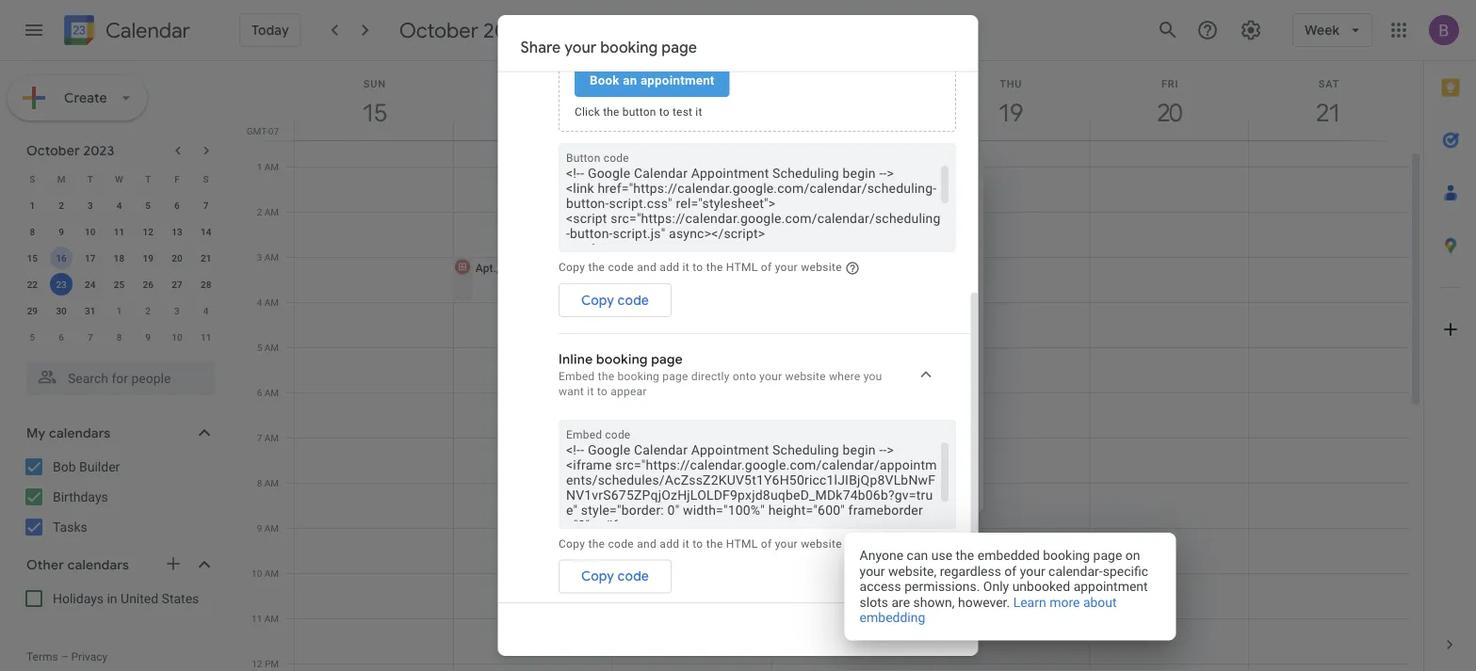 Task type: vqa. For each thing, say whether or not it's contained in the screenshot.
"row" containing 8
yes



Task type: locate. For each thing, give the bounding box(es) containing it.
1 horizontal spatial bob
[[626, 458, 649, 474]]

am up 9 am
[[265, 478, 279, 489]]

12 for 12 pm
[[252, 659, 262, 670]]

0 horizontal spatial 10
[[85, 226, 96, 237]]

your right share
[[565, 38, 597, 57]]

done
[[900, 615, 933, 631]]

0 horizontal spatial ·
[[682, 430, 685, 443]]

0 vertical spatial october
[[399, 17, 479, 43]]

2 copy code button from the top
[[558, 561, 671, 595]]

0 horizontal spatial 3
[[88, 200, 93, 211]]

html for embed code
[[726, 538, 758, 552]]

9 up 16 element
[[59, 226, 64, 237]]

5 inside grid
[[257, 342, 262, 353]]

code inside embed code <!-- google calendar appointment scheduling begin --> <iframe src="https://calendar.google.com/calendar/appointm ents/schedules/aczssz2kuv5t1y6h50ricc1ljibjqp8vlbnwf nv1vrs675zpqjozhjloldf9pxjd8uqbed_mdk74b06b?gv=tru e" style="border: 0" width="100%" height="600" frameborder ="0"></iframe> <!-- end google calendar appointment scheduling -->
[[605, 429, 630, 442]]

builder inside bob builder busy times on this calendar are unavailable for booking
[[652, 458, 693, 474]]

2 <!- from the top
[[566, 533, 580, 549]]

15 inside 15 element
[[27, 253, 38, 264]]

phone
[[829, 430, 861, 443]]

10
[[85, 226, 96, 237], [172, 332, 182, 343], [252, 568, 262, 580]]

it right want
[[587, 386, 594, 399]]

booking
[[600, 38, 658, 57], [700, 294, 751, 311], [702, 327, 754, 343], [596, 352, 648, 368], [617, 371, 659, 384], [862, 477, 902, 490], [1043, 548, 1090, 564]]

button
[[566, 152, 600, 165]]

–
[[61, 651, 68, 664]]

9 am from the top
[[265, 523, 279, 534]]

17
[[85, 253, 96, 264]]

10 down "november 3" element
[[172, 332, 182, 343]]

page down all
[[651, 352, 683, 368]]

5 cell from the left
[[931, 122, 1091, 672]]

tab list
[[1425, 61, 1477, 619]]

booking up unbooked
[[1043, 548, 1090, 564]]

0 vertical spatial <!-
[[566, 443, 580, 458]]

2 vertical spatial 7
[[257, 433, 262, 444]]

apt. inside 'cell'
[[476, 261, 497, 275]]

2 column header from the left
[[453, 61, 613, 140]]

am up 5 am
[[265, 297, 279, 308]]

regardless
[[940, 564, 1002, 580]]

0 horizontal spatial 6
[[59, 332, 64, 343]]

11 for 11 "element"
[[114, 226, 125, 237]]

6 for november 6 element
[[59, 332, 64, 343]]

first
[[626, 430, 648, 443]]

bookable
[[626, 207, 684, 219]]

my calendars list
[[4, 452, 234, 543]]

1 add from the top
[[659, 261, 679, 275]]

2 add from the top
[[659, 538, 679, 552]]

0 vertical spatial copy the code and add it to the html of your website
[[558, 261, 842, 275]]

share your booking page
[[521, 38, 697, 57]]

2 horizontal spatial 6
[[257, 387, 262, 399]]

14 element
[[195, 221, 217, 243]]

2 horizontal spatial 5
[[257, 342, 262, 353]]

2 copy the code and add it to the html of your website from the top
[[558, 538, 842, 552]]

0 vertical spatial and
[[637, 261, 656, 275]]

embed up want
[[558, 371, 595, 384]]

it right min at the top of the page
[[682, 261, 689, 275]]

1 horizontal spatial s
[[203, 173, 209, 185]]

0 horizontal spatial october 2023
[[26, 142, 114, 159]]

usa
[[807, 383, 828, 396]]

0 vertical spatial 6
[[174, 200, 180, 211]]

main drawer image
[[23, 19, 45, 41]]

0 vertical spatial calendar
[[106, 17, 190, 44]]

5 down 29 element at left
[[30, 332, 35, 343]]

cell containing apt.
[[452, 122, 613, 672]]

row containing 1
[[18, 192, 221, 219]]

1 vertical spatial apt.
[[476, 261, 497, 275]]

page up pages
[[754, 294, 785, 311]]

google up busy
[[587, 443, 630, 458]]

column header
[[294, 61, 454, 140], [453, 61, 613, 140], [612, 61, 772, 140], [771, 61, 931, 140], [930, 61, 1091, 140], [1090, 61, 1250, 140], [1249, 61, 1409, 140]]

="0"></iframe>
[[566, 518, 655, 534]]

october 2023
[[399, 17, 530, 43], [26, 142, 114, 159]]

>
[[887, 443, 894, 458], [876, 533, 883, 549]]

0 vertical spatial are
[[767, 477, 783, 490]]

grid
[[241, 61, 1424, 672]]

row containing 5
[[18, 324, 221, 351]]

html up open booking page
[[726, 261, 758, 275]]

29 element
[[21, 300, 44, 322]]

1 vertical spatial 11
[[201, 332, 211, 343]]

appointment inside 'button'
[[640, 73, 714, 88]]

2 vertical spatial website
[[801, 538, 842, 552]]

6 down 30 element
[[59, 332, 64, 343]]

3 am
[[257, 252, 279, 263]]

and
[[637, 261, 656, 275], [637, 538, 656, 552]]

1 horizontal spatial 7
[[203, 200, 209, 211]]

10 am from the top
[[265, 568, 279, 580]]

1 up 15 element
[[30, 200, 35, 211]]

0 vertical spatial 10
[[85, 226, 96, 237]]

2 horizontal spatial ·
[[823, 430, 826, 443]]

1 horizontal spatial 8
[[117, 332, 122, 343]]

1 horizontal spatial t
[[145, 173, 151, 185]]

10 up the 11 am
[[252, 568, 262, 580]]

am up 8 am
[[265, 433, 279, 444]]

<!- left 'end'
[[566, 533, 580, 549]]

2 horizontal spatial 3
[[257, 252, 262, 263]]

· left last
[[682, 430, 685, 443]]

am up "4 am" at the top of the page
[[265, 252, 279, 263]]

bookable appointment schedule
[[626, 207, 828, 219]]

am for 10 am
[[265, 568, 279, 580]]

terms
[[26, 651, 58, 664]]

1 horizontal spatial 15
[[626, 251, 641, 266]]

on left this
[[684, 477, 697, 490]]

1240
[[626, 383, 651, 396]]

today
[[252, 22, 289, 38]]

1 vertical spatial 7
[[88, 332, 93, 343]]

1 horizontal spatial on
[[1126, 548, 1141, 564]]

15 for 15 min appointments
[[626, 251, 641, 266]]

add
[[659, 261, 679, 275], [659, 538, 679, 552]]

1
[[257, 161, 262, 172], [30, 200, 35, 211], [117, 305, 122, 317]]

address
[[780, 430, 820, 443]]

1 s from the left
[[30, 173, 35, 185]]

0 horizontal spatial t
[[87, 173, 93, 185]]

2 vertical spatial 6
[[257, 387, 262, 399]]

calendar element
[[60, 11, 190, 53]]

row containing apt.
[[286, 122, 1409, 672]]

s
[[30, 173, 35, 185], [203, 173, 209, 185]]

copy the code and add it to the html of your website
[[558, 261, 842, 275], [558, 538, 842, 552]]

1 horizontal spatial october
[[399, 17, 479, 43]]

appointment
[[691, 443, 769, 458], [717, 533, 795, 549]]

> down frameborder
[[876, 533, 883, 549]]

2 am from the top
[[265, 206, 279, 218]]

booking up an
[[600, 38, 658, 57]]

26 element
[[137, 273, 159, 296]]

12 left pm
[[252, 659, 262, 670]]

am up pm
[[265, 613, 279, 625]]

1 t from the left
[[87, 173, 93, 185]]

bob inside bob builder busy times on this calendar are unavailable for booking
[[626, 458, 649, 474]]

8 am from the top
[[265, 478, 279, 489]]

1 vertical spatial website
[[785, 371, 826, 384]]

None search field
[[0, 354, 234, 396]]

website for embed code
[[801, 538, 842, 552]]

shown,
[[914, 595, 955, 611]]

want
[[558, 386, 584, 399]]

copy
[[558, 261, 585, 275], [581, 292, 614, 309], [558, 538, 585, 552], [581, 569, 614, 586]]

0 vertical spatial 1
[[257, 161, 262, 172]]

8 down november 1 element
[[117, 332, 122, 343]]

15 left min at the top of the page
[[626, 251, 641, 266]]

email
[[749, 430, 777, 443]]

6 am from the top
[[265, 387, 279, 399]]

holidays in united states
[[53, 591, 199, 607]]

31
[[85, 305, 96, 317]]

2 horizontal spatial 4
[[257, 297, 262, 308]]

privacy link
[[71, 651, 108, 664]]

2 html from the top
[[726, 538, 758, 552]]

are
[[767, 477, 783, 490], [892, 595, 910, 611]]

1 horizontal spatial 5
[[145, 200, 151, 211]]

1 vertical spatial copy code
[[581, 569, 649, 586]]

1 horizontal spatial 3
[[174, 305, 180, 317]]

1 vertical spatial 10
[[172, 332, 182, 343]]

and down ="0"></iframe>
[[637, 538, 656, 552]]

row containing 8
[[18, 219, 221, 245]]

1 horizontal spatial 11
[[201, 332, 211, 343]]

the up appear
[[598, 371, 614, 384]]

5 am from the top
[[265, 342, 279, 353]]

all
[[653, 327, 667, 343]]

appointments
[[670, 251, 754, 266]]

1 horizontal spatial october 2023
[[399, 17, 530, 43]]

0 horizontal spatial 8
[[30, 226, 35, 237]]

bob inside my calendars list
[[53, 459, 76, 475]]

0 horizontal spatial s
[[30, 173, 35, 185]]

8 up 9 am
[[257, 478, 262, 489]]

bob up busy
[[626, 458, 649, 474]]

where
[[829, 371, 860, 384]]

2 for 'november 2' element
[[145, 305, 151, 317]]

4
[[117, 200, 122, 211], [257, 297, 262, 308], [203, 305, 209, 317]]

7 am
[[257, 433, 279, 444]]

1 vertical spatial october 2023
[[26, 142, 114, 159]]

7 for 7 am
[[257, 433, 262, 444]]

2 vertical spatial 8
[[257, 478, 262, 489]]

2 down m
[[59, 200, 64, 211]]

2 horizontal spatial 11
[[252, 613, 262, 625]]

open booking page
[[662, 294, 785, 311]]

0 vertical spatial 9
[[59, 226, 64, 237]]

2 vertical spatial 3
[[174, 305, 180, 317]]

1 copy the code and add it to the html of your website from the top
[[558, 261, 842, 275]]

1 horizontal spatial 1
[[117, 305, 122, 317]]

0 horizontal spatial apt.
[[476, 261, 497, 275]]

4 up 11 "element"
[[117, 200, 122, 211]]

and down apt. heading
[[637, 261, 656, 275]]

5 for 5 am
[[257, 342, 262, 353]]

page up about
[[1094, 548, 1123, 564]]

builder for bob builder
[[79, 459, 120, 475]]

copy code button up the see
[[558, 284, 671, 318]]

9 down 'november 2' element
[[145, 332, 151, 343]]

calendar heading
[[102, 17, 190, 44]]

<!- down want
[[566, 443, 580, 458]]

permissions.
[[905, 580, 980, 595]]

and for embed code
[[637, 538, 656, 552]]

to up open
[[692, 261, 703, 275]]

3 for 3 am
[[257, 252, 262, 263]]

2 horizontal spatial 8
[[257, 478, 262, 489]]

copy left 'end'
[[558, 538, 585, 552]]

11 inside "element"
[[114, 226, 125, 237]]

the up open booking page
[[706, 261, 723, 275]]

am down "4 am" at the top of the page
[[265, 342, 279, 353]]

30 element
[[50, 300, 73, 322]]

1 horizontal spatial 9
[[145, 332, 151, 343]]

page up book an appointment
[[662, 38, 697, 57]]

0 vertical spatial website
[[801, 261, 842, 275]]

3 cell from the left
[[613, 122, 772, 672]]

0 vertical spatial html
[[726, 261, 758, 275]]

embed up <iframe
[[566, 429, 602, 442]]

0 horizontal spatial 15
[[27, 253, 38, 264]]

booking up appear
[[617, 371, 659, 384]]

1 vertical spatial appointment
[[717, 533, 795, 549]]

5 for november 5 element at left
[[30, 332, 35, 343]]

2 cell from the left
[[452, 122, 613, 672]]

on right calendar-
[[1126, 548, 1141, 564]]

2023
[[483, 17, 530, 43], [83, 142, 114, 159]]

2 and from the top
[[637, 538, 656, 552]]

calendars for my calendars
[[49, 425, 111, 442]]

builder up "times"
[[652, 458, 693, 474]]

appointment inside anyone can use the embedded booking page on your website, regardless of your calendar-specific access permissions. only unbooked appointment slots are shown, however.
[[1074, 580, 1148, 595]]

1 name from the left
[[651, 430, 679, 443]]

are inside bob builder busy times on this calendar are unavailable for booking
[[767, 477, 783, 490]]

0 horizontal spatial 11
[[114, 226, 125, 237]]

t left f
[[145, 173, 151, 185]]

27 element
[[166, 273, 188, 296]]

s right f
[[203, 173, 209, 185]]

2 copy code from the top
[[581, 569, 649, 586]]

row
[[286, 122, 1409, 672], [18, 166, 221, 192], [18, 192, 221, 219], [18, 219, 221, 245], [18, 245, 221, 271], [18, 271, 221, 298], [18, 298, 221, 324], [18, 324, 221, 351]]

16 element
[[50, 247, 73, 270]]

my calendars
[[26, 425, 111, 442]]

3 for "november 3" element
[[174, 305, 180, 317]]

11 am from the top
[[265, 613, 279, 625]]

,
[[497, 261, 499, 275]]

apt.
[[626, 223, 664, 249], [476, 261, 497, 275]]

9 up 10 am at bottom left
[[257, 523, 262, 534]]

am down 07
[[265, 161, 279, 172]]

10 inside november 10 element
[[172, 332, 182, 343]]

s left m
[[30, 173, 35, 185]]

7 am from the top
[[265, 433, 279, 444]]

11 down november 4 element on the left top
[[201, 332, 211, 343]]

1 vertical spatial 6
[[59, 332, 64, 343]]

0 horizontal spatial bob
[[53, 459, 76, 475]]

2 vertical spatial 11
[[252, 613, 262, 625]]

the right use
[[956, 548, 975, 564]]

calendars
[[49, 425, 111, 442], [67, 557, 129, 574]]

2 s from the left
[[203, 173, 209, 185]]

2 horizontal spatial 1
[[257, 161, 262, 172]]

click the button to test it
[[574, 106, 702, 119]]

7 down 31 element on the left top
[[88, 332, 93, 343]]

appointment down width="100%"
[[717, 533, 795, 549]]

copy code button for embed code
[[558, 561, 671, 595]]

calendars up bob builder
[[49, 425, 111, 442]]

8 for 8 am
[[257, 478, 262, 489]]

birthdays
[[53, 490, 108, 505]]

0 horizontal spatial october
[[26, 142, 80, 159]]

2 · from the left
[[743, 430, 746, 443]]

bob for bob builder busy times on this calendar are unavailable for booking
[[626, 458, 649, 474]]

booking form first name · last name · email address · phone number
[[626, 411, 902, 443]]

it inside inline booking page embed the booking page directly onto your website where you want it to appear
[[587, 386, 594, 399]]

pm
[[265, 659, 279, 670]]

8 up 15 element
[[30, 226, 35, 237]]

1 horizontal spatial 12
[[252, 659, 262, 670]]

appointment right unbooked
[[1074, 580, 1148, 595]]

0 vertical spatial >
[[887, 443, 894, 458]]

onto
[[732, 371, 756, 384]]

Embed code text field
[[566, 443, 948, 549]]

1 vertical spatial <!-
[[566, 533, 580, 549]]

learn
[[1014, 595, 1047, 611]]

1 copy code from the top
[[581, 292, 649, 309]]

1 down gmt- on the left top
[[257, 161, 262, 172]]

google down style="border:
[[613, 533, 656, 549]]

open
[[662, 294, 696, 311]]

12 inside october 2023 grid
[[143, 226, 153, 237]]

3 up "4 am" at the top of the page
[[257, 252, 262, 263]]

to left appear
[[597, 386, 607, 399]]

website
[[801, 261, 842, 275], [785, 371, 826, 384], [801, 538, 842, 552]]

9 for 'november 9' element
[[145, 332, 151, 343]]

today button
[[239, 13, 301, 47]]

8 inside november 8 element
[[117, 332, 122, 343]]

7 column header from the left
[[1249, 61, 1409, 140]]

· left 'email'
[[743, 430, 746, 443]]

0 vertical spatial copy code
[[581, 292, 649, 309]]

1 vertical spatial of
[[761, 538, 772, 552]]

1 vertical spatial google
[[613, 533, 656, 549]]

appointment up calendar
[[691, 443, 769, 458]]

4 inside november 4 element
[[203, 305, 209, 317]]

2 horizontal spatial 2
[[257, 206, 262, 218]]

<iframe
[[566, 458, 612, 473]]

2 t from the left
[[145, 173, 151, 185]]

website inside inline booking page embed the booking page directly onto your website where you want it to appear
[[785, 371, 826, 384]]

1 vertical spatial html
[[726, 538, 758, 552]]

9
[[59, 226, 64, 237], [145, 332, 151, 343], [257, 523, 262, 534]]

· left phone in the right of the page
[[823, 430, 826, 443]]

row group
[[18, 192, 221, 351]]

grid containing apt.
[[241, 61, 1424, 672]]

1 vertical spatial 12
[[252, 659, 262, 670]]

6
[[174, 200, 180, 211], [59, 332, 64, 343], [257, 387, 262, 399]]

it right test
[[695, 106, 702, 119]]

4 am from the top
[[265, 297, 279, 308]]

5 inside november 5 element
[[30, 332, 35, 343]]

src="https://calendar.google.com/calendar/appointm
[[615, 458, 937, 473]]

booking up see all your booking pages
[[700, 294, 751, 311]]

builder inside my calendars list
[[79, 459, 120, 475]]

1 vertical spatial copy the code and add it to the html of your website
[[558, 538, 842, 552]]

0 horizontal spatial 2023
[[83, 142, 114, 159]]

9 inside grid
[[257, 523, 262, 534]]

6 for 6 am
[[257, 387, 262, 399]]

0 vertical spatial 11
[[114, 226, 125, 237]]

10 inside 10 element
[[85, 226, 96, 237]]

1 vertical spatial and
[[637, 538, 656, 552]]

am up 7 am
[[265, 387, 279, 399]]

name right last
[[712, 430, 741, 443]]

share
[[521, 38, 561, 57]]

copy code button
[[558, 284, 671, 318], [558, 561, 671, 595]]

november 10 element
[[166, 326, 188, 349]]

1240 vine st, hollywood, ca 90038, usa link
[[626, 383, 828, 396]]

page
[[662, 38, 697, 57], [754, 294, 785, 311], [651, 352, 683, 368], [662, 371, 688, 384], [1094, 548, 1123, 564]]

add up open
[[659, 261, 679, 275]]

10 element
[[79, 221, 102, 243]]

0 vertical spatial 3
[[88, 200, 93, 211]]

office depot 1240 vine st, hollywood, ca 90038, usa
[[626, 364, 828, 396]]

on inside anyone can use the embedded booking page on your website, regardless of your calendar-specific access permissions. only unbooked appointment slots are shown, however.
[[1126, 548, 1141, 564]]

name
[[651, 430, 679, 443], [712, 430, 741, 443]]

<!-
[[566, 443, 580, 458], [566, 533, 580, 549]]

1 vertical spatial >
[[876, 533, 883, 549]]

appointment
[[640, 73, 714, 88], [687, 207, 768, 219], [1074, 580, 1148, 595]]

8 for november 8 element
[[117, 332, 122, 343]]

name down booking
[[651, 430, 679, 443]]

builder
[[652, 458, 693, 474], [79, 459, 120, 475]]

6 down f
[[174, 200, 180, 211]]

24
[[85, 279, 96, 290]]

1 copy code button from the top
[[558, 284, 671, 318]]

other calendars button
[[4, 550, 234, 580]]

7
[[203, 200, 209, 211], [88, 332, 93, 343], [257, 433, 262, 444]]

calendars for other calendars
[[67, 557, 129, 574]]

12 pm
[[252, 659, 279, 670]]

row containing s
[[18, 166, 221, 192]]

booking inside anyone can use the embedded booking page on your website, regardless of your calendar-specific access permissions. only unbooked appointment slots are shown, however.
[[1043, 548, 1090, 564]]

3 · from the left
[[823, 430, 826, 443]]

2 up 'november 9' element
[[145, 305, 151, 317]]

copy code for embed code
[[581, 569, 649, 586]]

1 horizontal spatial ·
[[743, 430, 746, 443]]

am up 3 am
[[265, 206, 279, 218]]

am for 2 am
[[265, 206, 279, 218]]

copy code up the see
[[581, 292, 649, 309]]

2 up 3 am
[[257, 206, 262, 218]]

1 vertical spatial 1
[[30, 200, 35, 211]]

1 horizontal spatial 10
[[172, 332, 182, 343]]

f
[[174, 173, 180, 185]]

other calendars
[[26, 557, 129, 574]]

nv1vrs675zpqjozhjloldf9pxjd8uqbed_mdk74b06b?gv=tru
[[566, 488, 933, 504]]

website down height="600"
[[801, 538, 842, 552]]

2 horizontal spatial 9
[[257, 523, 262, 534]]

1 horizontal spatial apt.
[[626, 223, 664, 249]]

add for embed code
[[659, 538, 679, 552]]

cell
[[295, 122, 454, 672], [452, 122, 613, 672], [613, 122, 772, 672], [772, 122, 931, 672], [931, 122, 1091, 672], [1091, 122, 1250, 672], [1250, 122, 1409, 672]]

row inside grid
[[286, 122, 1409, 672]]

1 and from the top
[[637, 261, 656, 275]]

1 horizontal spatial 2
[[145, 305, 151, 317]]

0 vertical spatial add
[[659, 261, 679, 275]]

0 horizontal spatial 2
[[59, 200, 64, 211]]

5
[[145, 200, 151, 211], [30, 332, 35, 343], [257, 342, 262, 353]]

0 horizontal spatial 7
[[88, 332, 93, 343]]

bob down my calendars
[[53, 459, 76, 475]]

15 for 15
[[27, 253, 38, 264]]

copy the code and add it to the html of your website up open
[[558, 261, 842, 275]]

2 for 2 am
[[257, 206, 262, 218]]

in
[[107, 591, 117, 607]]

23 cell
[[47, 271, 76, 298]]

3 am from the top
[[265, 252, 279, 263]]

of up learn
[[1005, 564, 1017, 580]]

1 html from the top
[[726, 261, 758, 275]]

1 am from the top
[[265, 161, 279, 172]]

bob builder
[[53, 459, 120, 475]]

1 vertical spatial calendar
[[634, 443, 687, 458]]

november 11 element
[[195, 326, 217, 349]]

apt. heading
[[626, 223, 664, 249]]

click
[[574, 106, 600, 119]]

5 up 12 element
[[145, 200, 151, 211]]

1 for november 1 element
[[117, 305, 122, 317]]

4 for november 4 element on the left top
[[203, 305, 209, 317]]

booking up frameborder
[[862, 477, 902, 490]]

0 vertical spatial 12
[[143, 226, 153, 237]]

scheduling up unavailable
[[772, 443, 839, 458]]

am down 8 am
[[265, 523, 279, 534]]

the left min at the top of the page
[[588, 261, 605, 275]]

11 element
[[108, 221, 130, 243]]

add down the 0" in the left of the page
[[659, 538, 679, 552]]



Task type: describe. For each thing, give the bounding box(es) containing it.
3 column header from the left
[[612, 61, 772, 140]]

0 horizontal spatial 1
[[30, 200, 35, 211]]

1 for 1 am
[[257, 161, 262, 172]]

copy code button for button code
[[558, 284, 671, 318]]

24 element
[[79, 273, 102, 296]]

29
[[27, 305, 38, 317]]

am for 8 am
[[265, 478, 279, 489]]

6 am
[[257, 387, 279, 399]]

0 vertical spatial october 2023
[[399, 17, 530, 43]]

2 am
[[257, 206, 279, 218]]

november 3 element
[[166, 300, 188, 322]]

states
[[162, 591, 199, 607]]

0 horizontal spatial 9
[[59, 226, 64, 237]]

tasks
[[53, 520, 87, 535]]

the down width="100%"
[[706, 538, 723, 552]]

19 element
[[137, 247, 159, 270]]

to left test
[[659, 106, 669, 119]]

of for button code
[[761, 261, 772, 275]]

25 element
[[108, 273, 130, 296]]

pages
[[757, 327, 796, 343]]

copy the code and add it to the html of your website for embed code
[[558, 538, 842, 552]]

0 vertical spatial 8
[[30, 226, 35, 237]]

anyone
[[860, 548, 904, 564]]

directly
[[691, 371, 729, 384]]

november 2 element
[[137, 300, 159, 322]]

november 4 element
[[195, 300, 217, 322]]

to inside inline booking page embed the booking page directly onto your website where you want it to appear
[[597, 386, 607, 399]]

15 element
[[21, 247, 44, 270]]

5 column header from the left
[[930, 61, 1091, 140]]

row group containing 1
[[18, 192, 221, 351]]

1 horizontal spatial 2023
[[483, 17, 530, 43]]

specific
[[1103, 564, 1149, 580]]

privacy
[[71, 651, 108, 664]]

it down width="100%"
[[682, 538, 689, 552]]

delete appointment schedule image
[[905, 172, 923, 191]]

23, today element
[[50, 273, 73, 296]]

1 column header from the left
[[294, 61, 454, 140]]

4 cell from the left
[[772, 122, 931, 672]]

page right office
[[662, 371, 688, 384]]

begin
[[842, 443, 876, 458]]

calendar
[[721, 477, 764, 490]]

october 2023 grid
[[18, 166, 221, 351]]

30
[[56, 305, 67, 317]]

copy code for button code
[[581, 292, 649, 309]]

bob builder busy times on this calendar are unavailable for booking
[[626, 458, 902, 490]]

the inside anyone can use the embedded booking page on your website, regardless of your calendar-specific access permissions. only unbooked appointment slots are shown, however.
[[956, 548, 975, 564]]

9 for 9 am
[[257, 523, 262, 534]]

on inside bob builder busy times on this calendar are unavailable for booking
[[684, 477, 697, 490]]

booking down the see
[[596, 352, 648, 368]]

17 element
[[79, 247, 102, 270]]

12 element
[[137, 221, 159, 243]]

embed inside inline booking page embed the booking page directly onto your website where you want it to appear
[[558, 371, 595, 384]]

copy up inline
[[581, 292, 614, 309]]

4 column header from the left
[[771, 61, 931, 140]]

1 cell from the left
[[295, 122, 454, 672]]

book an appointment
[[589, 73, 714, 88]]

1 vertical spatial appointment
[[687, 207, 768, 219]]

november 8 element
[[108, 326, 130, 349]]

2 name from the left
[[712, 430, 741, 443]]

row containing 29
[[18, 298, 221, 324]]

20 element
[[166, 247, 188, 270]]

however.
[[958, 595, 1010, 611]]

22
[[27, 279, 38, 290]]

23
[[56, 279, 67, 290]]

w
[[115, 173, 123, 185]]

16
[[56, 253, 67, 264]]

your up 'slots'
[[860, 564, 885, 580]]

support image
[[1197, 19, 1219, 41]]

calendar-
[[1049, 564, 1103, 580]]

see
[[626, 327, 649, 343]]

1 horizontal spatial >
[[887, 443, 894, 458]]

book an appointment button
[[574, 64, 729, 98]]

booking
[[626, 411, 674, 426]]

your inside inline booking page embed the booking page directly onto your website where you want it to appear
[[759, 371, 782, 384]]

row containing 15
[[18, 245, 221, 271]]

inline
[[558, 352, 593, 368]]

to down width="100%"
[[692, 538, 703, 552]]

last
[[688, 430, 709, 443]]

your right all
[[670, 327, 699, 343]]

height="600"
[[768, 503, 845, 519]]

my calendars button
[[4, 418, 234, 449]]

11 for november 11 element
[[201, 332, 211, 343]]

for
[[845, 477, 859, 490]]

copy the code and add it to the html of your website for button code
[[558, 261, 842, 275]]

13 element
[[166, 221, 188, 243]]

0 horizontal spatial >
[[876, 533, 883, 549]]

share your booking page dialog
[[498, 0, 979, 657]]

6 column header from the left
[[1090, 61, 1250, 140]]

button
[[622, 106, 656, 119]]

90038,
[[770, 383, 804, 396]]

learn more about embedding
[[860, 595, 1117, 626]]

am for 11 am
[[265, 613, 279, 625]]

7 for november 7 element
[[88, 332, 93, 343]]

apt. ,
[[476, 261, 502, 275]]

m
[[57, 173, 65, 185]]

21
[[201, 253, 211, 264]]

the down ="0"></iframe>
[[588, 538, 605, 552]]

times
[[653, 477, 681, 490]]

0 vertical spatial 7
[[203, 200, 209, 211]]

your down schedule
[[775, 261, 798, 275]]

am for 9 am
[[265, 523, 279, 534]]

website,
[[889, 564, 937, 580]]

an
[[623, 73, 637, 88]]

st,
[[679, 383, 691, 396]]

6 cell from the left
[[1091, 122, 1250, 672]]

0 vertical spatial google
[[587, 443, 630, 458]]

18 element
[[108, 247, 130, 270]]

add for button code
[[659, 261, 679, 275]]

style="border:
[[581, 503, 664, 519]]

12 for 12
[[143, 226, 153, 237]]

the right click
[[603, 106, 619, 119]]

done button
[[878, 606, 956, 640]]

am for 6 am
[[265, 387, 279, 399]]

access
[[860, 580, 902, 595]]

you
[[863, 371, 882, 384]]

gmt-07
[[247, 125, 279, 137]]

am for 7 am
[[265, 433, 279, 444]]

0 horizontal spatial 4
[[117, 200, 122, 211]]

the inside inline booking page embed the booking page directly onto your website where you want it to appear
[[598, 371, 614, 384]]

0"
[[667, 503, 679, 519]]

november 9 element
[[137, 326, 159, 349]]

26
[[143, 279, 153, 290]]

20
[[172, 253, 182, 264]]

1 vertical spatial scheduling
[[798, 533, 865, 549]]

1 <!- from the top
[[566, 443, 580, 458]]

and for button code
[[637, 261, 656, 275]]

embedded
[[978, 548, 1040, 564]]

copy right ,
[[558, 261, 585, 275]]

november 7 element
[[79, 326, 102, 349]]

can
[[907, 548, 928, 564]]

1 am
[[257, 161, 279, 172]]

1 · from the left
[[682, 430, 685, 443]]

busy
[[626, 477, 650, 490]]

31 element
[[79, 300, 102, 322]]

bob for bob builder
[[53, 459, 76, 475]]

other
[[26, 557, 64, 574]]

of inside anyone can use the embedded booking page on your website, regardless of your calendar-specific access permissions. only unbooked appointment slots are shown, however.
[[1005, 564, 1017, 580]]

builder for bob builder busy times on this calendar are unavailable for booking
[[652, 458, 693, 474]]

16 cell
[[47, 245, 76, 271]]

1 vertical spatial 2023
[[83, 142, 114, 159]]

your down height="600"
[[775, 538, 798, 552]]

apt. for apt. ,
[[476, 261, 497, 275]]

11 for 11 am
[[252, 613, 262, 625]]

unbooked
[[1013, 580, 1071, 595]]

frameborder
[[848, 503, 923, 519]]

18
[[114, 253, 125, 264]]

2 vertical spatial calendar
[[659, 533, 713, 549]]

about
[[1084, 595, 1117, 611]]

booking inside bob builder busy times on this calendar are unavailable for booking
[[862, 477, 902, 490]]

vine
[[654, 383, 676, 396]]

8 am
[[257, 478, 279, 489]]

see all your booking pages link
[[626, 327, 796, 343]]

19
[[143, 253, 153, 264]]

28 element
[[195, 273, 217, 296]]

27
[[172, 279, 182, 290]]

november 6 element
[[50, 326, 73, 349]]

button code
[[566, 152, 629, 165]]

are inside anyone can use the embedded booking page on your website, regardless of your calendar-specific access permissions. only unbooked appointment slots are shown, however.
[[892, 595, 910, 611]]

1 horizontal spatial 6
[[174, 200, 180, 211]]

apt. for apt.
[[626, 223, 664, 249]]

10 am
[[252, 568, 279, 580]]

am for 5 am
[[265, 342, 279, 353]]

embedding
[[860, 611, 926, 626]]

10 for 10 element
[[85, 226, 96, 237]]

row containing 22
[[18, 271, 221, 298]]

page inside anyone can use the embedded booking page on your website, regardless of your calendar-specific access permissions. only unbooked appointment slots are shown, however.
[[1094, 548, 1123, 564]]

test
[[672, 106, 692, 119]]

0 vertical spatial scheduling
[[772, 443, 839, 458]]

Button code text field
[[566, 166, 948, 245]]

terms link
[[26, 651, 58, 664]]

copy down 'end'
[[581, 569, 614, 586]]

html for button code
[[726, 261, 758, 275]]

am for 1 am
[[265, 161, 279, 172]]

13
[[172, 226, 182, 237]]

inline booking page embed the booking page directly onto your website where you want it to appear
[[558, 352, 885, 399]]

november 1 element
[[108, 300, 130, 322]]

your up learn
[[1020, 564, 1046, 580]]

website for button code
[[801, 261, 842, 275]]

more
[[1050, 595, 1080, 611]]

14
[[201, 226, 211, 237]]

embed inside embed code <!-- google calendar appointment scheduling begin --> <iframe src="https://calendar.google.com/calendar/appointm ents/schedules/aczssz2kuv5t1y6h50ricc1ljibjqp8vlbnwf nv1vrs675zpqjozhjloldf9pxjd8uqbed_mdk74b06b?gv=tru e" style="border: 0" width="100%" height="600" frameborder ="0"></iframe> <!-- end google calendar appointment scheduling -->
[[566, 429, 602, 442]]

booking down open booking page
[[702, 327, 754, 343]]

am for 4 am
[[265, 297, 279, 308]]

end
[[587, 533, 610, 549]]

10 for november 10 element
[[172, 332, 182, 343]]

10 for 10 am
[[252, 568, 262, 580]]

21 element
[[195, 247, 217, 270]]

of for embed code
[[761, 538, 772, 552]]

4 for 4 am
[[257, 297, 262, 308]]

am for 3 am
[[265, 252, 279, 263]]

7 cell from the left
[[1250, 122, 1409, 672]]

22 element
[[21, 273, 44, 296]]

book
[[589, 73, 619, 88]]

4 am
[[257, 297, 279, 308]]

november 5 element
[[21, 326, 44, 349]]

0 vertical spatial appointment
[[691, 443, 769, 458]]

appear
[[610, 386, 647, 399]]



